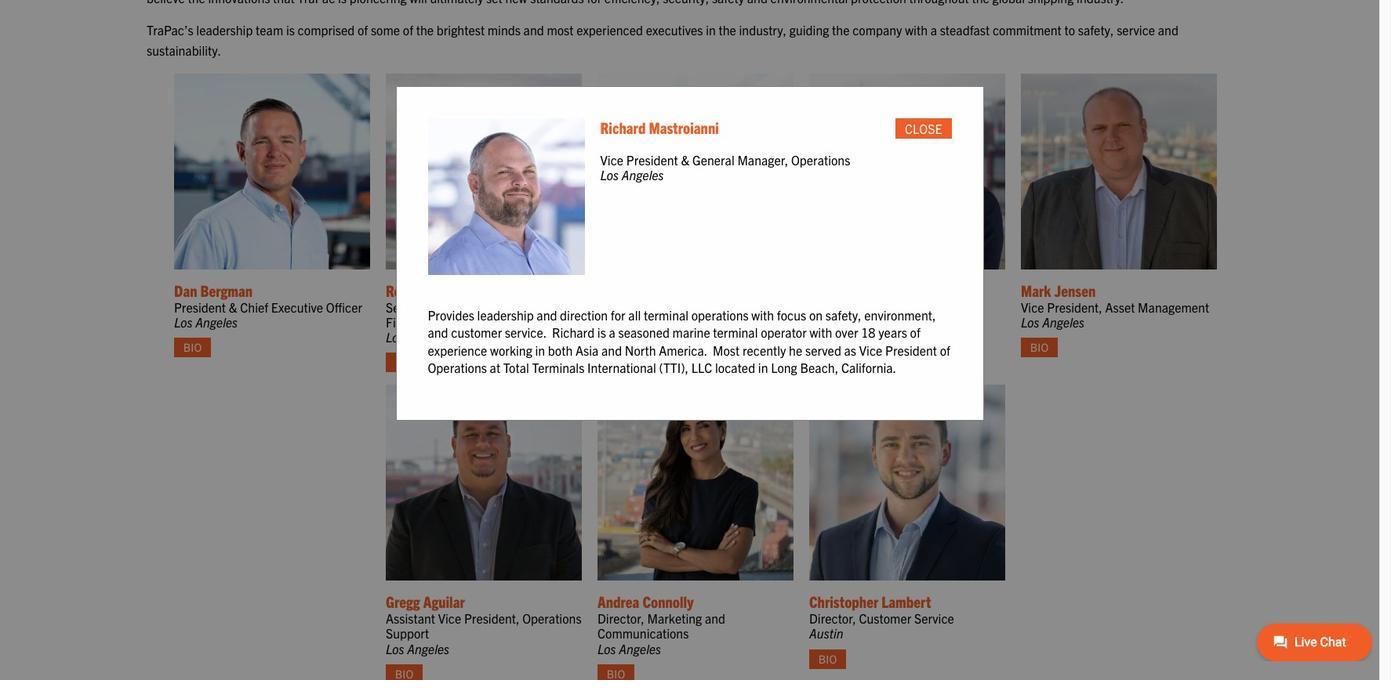 Task type: describe. For each thing, give the bounding box(es) containing it.
as
[[845, 343, 857, 358]]

aguilar
[[423, 592, 465, 612]]

close button
[[896, 118, 952, 139]]

and right service
[[1158, 22, 1179, 38]]

with for company
[[905, 22, 928, 38]]

1 the from the left
[[416, 22, 434, 38]]

triemstra
[[412, 280, 468, 300]]

gregg
[[386, 592, 420, 612]]

los inside dan bergman president & chief executive officer los angeles
[[174, 314, 193, 330]]

los inside richard mastroianni dialog
[[601, 167, 619, 183]]

is inside provides leadership and direction for all terminal operations with focus on safety, environment, and customer service.  richard is a seasoned marine terminal operator with over 18 years of experience working in both asia and north america.  most recently he served as vice president of operations at total terminals international (tti), llc located in long beach, california.
[[598, 325, 606, 341]]

service
[[915, 611, 955, 627]]

vice inside provides leadership and direction for all terminal operations with focus on safety, environment, and customer service.  richard is a seasoned marine terminal operator with over 18 years of experience working in both asia and north america.  most recently he served as vice president of operations at total terminals international (tti), llc located in long beach, california.
[[860, 343, 883, 358]]

lambert
[[882, 592, 932, 612]]

assistant
[[386, 611, 435, 627]]

technology
[[810, 314, 871, 330]]

richard mastroianni
[[601, 118, 719, 137]]

north
[[625, 343, 656, 358]]

& inside richard mastroianni dialog
[[681, 152, 690, 168]]

california.
[[842, 360, 897, 376]]

experience
[[428, 343, 487, 358]]

los inside vice president, information technology los angeles
[[810, 329, 828, 345]]

president, inside vice president, information technology los angeles
[[836, 299, 891, 315]]

& up marine
[[679, 299, 687, 315]]

angeles inside dan bergman president & chief executive officer los angeles
[[196, 314, 238, 330]]

vice left all
[[598, 299, 621, 315]]

is inside trapac's leadership team is comprised of some of the brightest minds and most experienced executives in the industry, guiding the company with a steadfast commitment to safety, service and sustainability.
[[286, 22, 295, 38]]

manager, inside richard mastroianni dialog
[[738, 152, 789, 168]]

bio link for mark jensen
[[1021, 338, 1058, 358]]

long
[[771, 360, 798, 376]]

3 the from the left
[[832, 22, 850, 38]]

1 vertical spatial general
[[690, 299, 732, 315]]

president, inside mark jensen vice president, asset management los angeles
[[1047, 299, 1103, 315]]

vice president & general manager, operations los angeles inside richard mastroianni dialog
[[601, 152, 851, 183]]

los inside gregg aguilar assistant vice president, operations support los angeles
[[386, 641, 405, 657]]

president, inside ron triemstra senior vice president, chief financial officer los angeles
[[450, 299, 505, 315]]

executives
[[646, 22, 703, 38]]

commitment
[[993, 22, 1062, 38]]

18
[[861, 325, 876, 341]]

bio link for dan bergman
[[174, 338, 211, 358]]

mastroianni
[[649, 118, 719, 137]]

mark jensen vice president, asset management los angeles
[[1021, 280, 1210, 330]]

at
[[490, 360, 501, 376]]

marine
[[673, 325, 710, 341]]

president, inside gregg aguilar assistant vice president, operations support los angeles
[[464, 611, 520, 627]]

to
[[1065, 22, 1076, 38]]

some
[[371, 22, 400, 38]]

bergman
[[200, 280, 253, 300]]

leadership for trapac's
[[196, 22, 253, 38]]

trapac's
[[147, 22, 193, 38]]

and inside andrea connolly director, marketing and communications los angeles
[[705, 611, 726, 627]]

international
[[588, 360, 657, 376]]

years
[[879, 325, 908, 341]]

bio link for ron triemstra
[[386, 353, 423, 373]]

brightest
[[437, 22, 485, 38]]

2 the from the left
[[719, 22, 736, 38]]

vice down richard mastroianni
[[601, 152, 624, 168]]

christopher
[[810, 592, 879, 612]]

0 horizontal spatial in
[[535, 343, 545, 358]]

dan
[[174, 280, 197, 300]]

bio right 'asia'
[[607, 356, 625, 370]]

customer
[[859, 611, 912, 627]]

support
[[386, 626, 429, 642]]

on
[[810, 308, 823, 323]]

provides leadership and direction for all terminal operations with focus on safety, environment, and customer service.  richard is a seasoned marine terminal operator with over 18 years of experience working in both asia and north america.  most recently he served as vice president of operations at total terminals international (tti), llc located in long beach, california.
[[428, 308, 951, 376]]

executive
[[271, 299, 323, 315]]

llc
[[692, 360, 713, 376]]

most
[[547, 22, 574, 38]]

bio for ron triemstra
[[395, 356, 414, 370]]

team
[[256, 22, 283, 38]]

richard inside provides leadership and direction for all terminal operations with focus on safety, environment, and customer service.  richard is a seasoned marine terminal operator with over 18 years of experience working in both asia and north america.  most recently he served as vice president of operations at total terminals international (tti), llc located in long beach, california.
[[552, 325, 595, 341]]

bio link right the he
[[810, 353, 846, 373]]

management
[[1138, 299, 1210, 315]]

service
[[1117, 22, 1156, 38]]

sustainability.
[[147, 42, 221, 58]]

with for operator
[[810, 325, 833, 341]]

industry,
[[739, 22, 787, 38]]

with focus
[[752, 308, 807, 323]]

safety, inside trapac's leadership team is comprised of some of the brightest minds and most experienced executives in the industry, guiding the company with a steadfast commitment to safety, service and sustainability.
[[1078, 22, 1114, 38]]

guiding
[[790, 22, 830, 38]]

seasoned
[[619, 325, 670, 341]]

vice inside mark jensen vice president, asset management los angeles
[[1021, 299, 1045, 315]]

safety, inside provides leadership and direction for all terminal operations with focus on safety, environment, and customer service.  richard is a seasoned marine terminal operator with over 18 years of experience working in both asia and north america.  most recently he served as vice president of operations at total terminals international (tti), llc located in long beach, california.
[[826, 308, 862, 323]]

los down for in the left top of the page
[[598, 329, 616, 345]]

angeles inside gregg aguilar assistant vice president, operations support los angeles
[[407, 641, 450, 657]]

both
[[548, 343, 573, 358]]

operator
[[761, 325, 807, 341]]

christopher lambert director, customer service austin
[[810, 592, 955, 642]]

terminals
[[532, 360, 585, 376]]

1 vertical spatial vice president & general manager, operations los angeles
[[598, 299, 786, 345]]

close
[[905, 121, 943, 136]]

mark
[[1021, 280, 1052, 300]]

in inside trapac's leadership team is comprised of some of the brightest minds and most experienced executives in the industry, guiding the company with a steadfast commitment to safety, service and sustainability.
[[706, 22, 716, 38]]

angeles inside andrea connolly director, marketing and communications los angeles
[[619, 641, 661, 657]]

los inside andrea connolly director, marketing and communications los angeles
[[598, 641, 616, 657]]

trapac's leadership team is comprised of some of the brightest minds and most experienced executives in the industry, guiding the company with a steadfast commitment to safety, service and sustainability.
[[147, 22, 1179, 58]]

officer inside dan bergman president & chief executive officer los angeles
[[326, 299, 362, 315]]

most
[[713, 343, 740, 358]]

customer
[[451, 325, 502, 341]]

austin
[[810, 626, 844, 642]]

and left "most" on the top
[[524, 22, 544, 38]]



Task type: locate. For each thing, give the bounding box(es) containing it.
2 chief from the left
[[508, 299, 536, 315]]

0 horizontal spatial with
[[810, 325, 833, 341]]

in left "both"
[[535, 343, 545, 358]]

los
[[601, 167, 619, 183], [174, 314, 193, 330], [1021, 314, 1040, 330], [386, 329, 405, 345], [598, 329, 616, 345], [810, 329, 828, 345], [386, 641, 405, 657], [598, 641, 616, 657]]

bio down mark
[[1031, 341, 1049, 355]]

over
[[835, 325, 859, 341]]

officer
[[326, 299, 362, 315], [438, 314, 474, 330]]

leadership
[[196, 22, 253, 38], [477, 308, 534, 323]]

los down on
[[810, 329, 828, 345]]

recently
[[743, 343, 786, 358]]

total
[[503, 360, 529, 376]]

of down information
[[940, 343, 951, 358]]

officer up experience
[[438, 314, 474, 330]]

and down provides
[[428, 325, 448, 341]]

los inside ron triemstra senior vice president, chief financial officer los angeles
[[386, 329, 405, 345]]

a inside trapac's leadership team is comprised of some of the brightest minds and most experienced executives in the industry, guiding the company with a steadfast commitment to safety, service and sustainability.
[[931, 22, 937, 38]]

chief inside dan bergman president & chief executive officer los angeles
[[240, 299, 268, 315]]

richard
[[601, 118, 646, 137], [552, 325, 595, 341]]

vice right with focus
[[810, 299, 833, 315]]

with up served
[[810, 325, 833, 341]]

of left some
[[358, 22, 368, 38]]

vice president & general manager, operations los angeles up llc
[[598, 299, 786, 345]]

bio for christopher lambert
[[819, 653, 837, 667]]

0 horizontal spatial safety,
[[826, 308, 862, 323]]

1 horizontal spatial is
[[598, 325, 606, 341]]

bio link down financial
[[386, 353, 423, 373]]

bio link down austin
[[810, 650, 846, 670]]

gregg aguilar assistant vice president, operations support los angeles
[[386, 592, 582, 657]]

0 horizontal spatial leadership
[[196, 22, 253, 38]]

1 vertical spatial manager,
[[735, 299, 786, 315]]

1 vertical spatial with
[[810, 325, 833, 341]]

terminal up 'seasoned'
[[644, 308, 689, 323]]

of right years
[[910, 325, 921, 341]]

working
[[490, 343, 533, 358]]

1 horizontal spatial director,
[[810, 611, 856, 627]]

the
[[416, 22, 434, 38], [719, 22, 736, 38], [832, 22, 850, 38]]

0 vertical spatial safety,
[[1078, 22, 1114, 38]]

0 horizontal spatial terminal
[[644, 308, 689, 323]]

chief left the executive
[[240, 299, 268, 315]]

marketing
[[648, 611, 702, 627]]

2 horizontal spatial in
[[758, 360, 768, 376]]

leadership inside provides leadership and direction for all terminal operations with focus on safety, environment, and customer service.  richard is a seasoned marine terminal operator with over 18 years of experience working in both asia and north america.  most recently he served as vice president of operations at total terminals international (tti), llc located in long beach, california.
[[477, 308, 534, 323]]

director, inside christopher lambert director, customer service austin
[[810, 611, 856, 627]]

0 horizontal spatial officer
[[326, 299, 362, 315]]

general up marine
[[690, 299, 732, 315]]

bio link down dan
[[174, 338, 211, 358]]

steadfast
[[940, 22, 990, 38]]

1 horizontal spatial a
[[931, 22, 937, 38]]

vice
[[601, 152, 624, 168], [423, 299, 447, 315], [598, 299, 621, 315], [810, 299, 833, 315], [1021, 299, 1045, 315], [860, 343, 883, 358], [438, 611, 462, 627]]

richard down direction
[[552, 325, 595, 341]]

0 vertical spatial leadership
[[196, 22, 253, 38]]

1 horizontal spatial with
[[905, 22, 928, 38]]

1 vertical spatial in
[[535, 343, 545, 358]]

for
[[611, 308, 626, 323]]

bio for dan bergman
[[183, 341, 202, 355]]

leadership inside trapac's leadership team is comprised of some of the brightest minds and most experienced executives in the industry, guiding the company with a steadfast commitment to safety, service and sustainability.
[[196, 22, 253, 38]]

director, left marketing at the bottom of the page
[[598, 611, 645, 627]]

is up 'asia'
[[598, 325, 606, 341]]

a down for in the left top of the page
[[609, 325, 616, 341]]

los down the assistant
[[386, 641, 405, 657]]

1 horizontal spatial in
[[706, 22, 716, 38]]

1 vertical spatial leadership
[[477, 308, 534, 323]]

chief
[[240, 299, 268, 315], [508, 299, 536, 315]]

0 horizontal spatial a
[[609, 325, 616, 341]]

los inside mark jensen vice president, asset management los angeles
[[1021, 314, 1040, 330]]

1 horizontal spatial leadership
[[477, 308, 534, 323]]

los down richard mastroianni
[[601, 167, 619, 183]]

andrea
[[598, 592, 640, 612]]

leadership for provides
[[477, 308, 534, 323]]

0 vertical spatial is
[[286, 22, 295, 38]]

vice inside ron triemstra senior vice president, chief financial officer los angeles
[[423, 299, 447, 315]]

1 chief from the left
[[240, 299, 268, 315]]

los down dan
[[174, 314, 193, 330]]

operations
[[792, 152, 851, 168], [598, 314, 657, 330], [428, 360, 487, 376], [523, 611, 582, 627]]

operations
[[692, 308, 749, 323]]

bio down austin
[[819, 653, 837, 667]]

los down andrea
[[598, 641, 616, 657]]

located
[[715, 360, 756, 376]]

asia
[[576, 343, 599, 358]]

served
[[806, 343, 842, 358]]

1 vertical spatial terminal
[[713, 325, 758, 341]]

with right company
[[905, 22, 928, 38]]

terminal
[[644, 308, 689, 323], [713, 325, 758, 341]]

operations inside provides leadership and direction for all terminal operations with focus on safety, environment, and customer service.  richard is a seasoned marine terminal operator with over 18 years of experience working in both asia and north america.  most recently he served as vice president of operations at total terminals international (tti), llc located in long beach, california.
[[428, 360, 487, 376]]

a left steadfast
[[931, 22, 937, 38]]

andrea connolly director, marketing and communications los angeles
[[598, 592, 726, 657]]

angeles
[[622, 167, 664, 183], [196, 314, 238, 330], [1043, 314, 1085, 330], [407, 329, 450, 345], [619, 329, 661, 345], [831, 329, 873, 345], [407, 641, 450, 657], [619, 641, 661, 657]]

communications
[[598, 626, 689, 642]]

0 horizontal spatial the
[[416, 22, 434, 38]]

experienced
[[577, 22, 643, 38]]

bio link for christopher lambert
[[810, 650, 846, 670]]

0 vertical spatial richard
[[601, 118, 646, 137]]

president
[[627, 152, 678, 168], [174, 299, 226, 315], [624, 299, 676, 315], [886, 343, 937, 358]]

of right some
[[403, 22, 413, 38]]

1 vertical spatial a
[[609, 325, 616, 341]]

1 vertical spatial safety,
[[826, 308, 862, 323]]

2 horizontal spatial the
[[832, 22, 850, 38]]

vice inside gregg aguilar assistant vice president, operations support los angeles
[[438, 611, 462, 627]]

the left the brightest
[[416, 22, 434, 38]]

vice right senior
[[423, 299, 447, 315]]

vice president, information technology los angeles
[[810, 299, 957, 345]]

he
[[789, 343, 803, 358]]

officer right the executive
[[326, 299, 362, 315]]

chief up working
[[508, 299, 536, 315]]

environment,
[[865, 308, 936, 323]]

in down recently
[[758, 360, 768, 376]]

vice president & general manager, operations los angeles
[[601, 152, 851, 183], [598, 299, 786, 345]]

bio down dan
[[183, 341, 202, 355]]

0 vertical spatial general
[[693, 152, 735, 168]]

safety,
[[1078, 22, 1114, 38], [826, 308, 862, 323]]

information
[[894, 299, 957, 315]]

connolly
[[643, 592, 694, 612]]

richard mastroianni dialog
[[396, 86, 984, 421]]

bio link down mark
[[1021, 338, 1058, 358]]

bio link down 'seasoned'
[[598, 353, 635, 373]]

with inside provides leadership and direction for all terminal operations with focus on safety, environment, and customer service.  richard is a seasoned marine terminal operator with over 18 years of experience working in both asia and north america.  most recently he served as vice president of operations at total terminals international (tti), llc located in long beach, california.
[[810, 325, 833, 341]]

bio down financial
[[395, 356, 414, 370]]

0 vertical spatial a
[[931, 22, 937, 38]]

0 vertical spatial with
[[905, 22, 928, 38]]

angeles inside richard mastroianni dialog
[[622, 167, 664, 183]]

general inside richard mastroianni dialog
[[693, 152, 735, 168]]

general down mastroianni
[[693, 152, 735, 168]]

president inside dan bergman president & chief executive officer los angeles
[[174, 299, 226, 315]]

1 vertical spatial is
[[598, 325, 606, 341]]

bio
[[183, 341, 202, 355], [1031, 341, 1049, 355], [395, 356, 414, 370], [607, 356, 625, 370], [819, 356, 837, 370], [819, 653, 837, 667]]

officer inside ron triemstra senior vice president, chief financial officer los angeles
[[438, 314, 474, 330]]

1 horizontal spatial richard
[[601, 118, 646, 137]]

provides
[[428, 308, 475, 323]]

bio for mark jensen
[[1031, 341, 1049, 355]]

leadership up customer
[[477, 308, 534, 323]]

and left direction
[[537, 308, 557, 323]]

comprised
[[298, 22, 355, 38]]

0 horizontal spatial is
[[286, 22, 295, 38]]

operations inside gregg aguilar assistant vice president, operations support los angeles
[[523, 611, 582, 627]]

leadership left team
[[196, 22, 253, 38]]

(tti),
[[659, 360, 689, 376]]

director, left "customer"
[[810, 611, 856, 627]]

&
[[681, 152, 690, 168], [229, 299, 237, 315], [679, 299, 687, 315]]

dan bergman president & chief executive officer los angeles
[[174, 280, 362, 330]]

ron
[[386, 280, 409, 300]]

of
[[358, 22, 368, 38], [403, 22, 413, 38], [910, 325, 921, 341], [940, 343, 951, 358]]

bio left as
[[819, 356, 837, 370]]

a
[[931, 22, 937, 38], [609, 325, 616, 341]]

1 vertical spatial richard
[[552, 325, 595, 341]]

and right marketing at the bottom of the page
[[705, 611, 726, 627]]

president inside provides leadership and direction for all terminal operations with focus on safety, environment, and customer service.  richard is a seasoned marine terminal operator with over 18 years of experience working in both asia and north america.  most recently he served as vice president of operations at total terminals international (tti), llc located in long beach, california.
[[886, 343, 937, 358]]

asset
[[1106, 299, 1135, 315]]

0 horizontal spatial director,
[[598, 611, 645, 627]]

bio link
[[174, 338, 211, 358], [1021, 338, 1058, 358], [386, 353, 423, 373], [598, 353, 635, 373], [810, 353, 846, 373], [810, 650, 846, 670]]

angeles inside mark jensen vice president, asset management los angeles
[[1043, 314, 1085, 330]]

vice left jensen
[[1021, 299, 1045, 315]]

angeles inside vice president, information technology los angeles
[[831, 329, 873, 345]]

minds
[[488, 22, 521, 38]]

1 director, from the left
[[598, 611, 645, 627]]

safety, right to
[[1078, 22, 1114, 38]]

beach,
[[801, 360, 839, 376]]

1 horizontal spatial safety,
[[1078, 22, 1114, 38]]

1 horizontal spatial the
[[719, 22, 736, 38]]

jensen
[[1055, 280, 1096, 300]]

director, inside andrea connolly director, marketing and communications los angeles
[[598, 611, 645, 627]]

1 horizontal spatial officer
[[438, 314, 474, 330]]

with inside trapac's leadership team is comprised of some of the brightest minds and most experienced executives in the industry, guiding the company with a steadfast commitment to safety, service and sustainability.
[[905, 22, 928, 38]]

ron triemstra senior vice president, chief financial officer los angeles
[[386, 280, 536, 345]]

terminal up most
[[713, 325, 758, 341]]

director,
[[598, 611, 645, 627], [810, 611, 856, 627]]

safety, up over
[[826, 308, 862, 323]]

senior
[[386, 299, 421, 315]]

1 horizontal spatial terminal
[[713, 325, 758, 341]]

vice up california.
[[860, 343, 883, 358]]

manager,
[[738, 152, 789, 168], [735, 299, 786, 315]]

is
[[286, 22, 295, 38], [598, 325, 606, 341]]

is right team
[[286, 22, 295, 38]]

vice president & general manager, operations los angeles down mastroianni
[[601, 152, 851, 183]]

the left industry,
[[719, 22, 736, 38]]

& down mastroianni
[[681, 152, 690, 168]]

the right guiding
[[832, 22, 850, 38]]

angeles inside ron triemstra senior vice president, chief financial officer los angeles
[[407, 329, 450, 345]]

los down mark
[[1021, 314, 1040, 330]]

director, for andrea
[[598, 611, 645, 627]]

0 vertical spatial vice president & general manager, operations los angeles
[[601, 152, 851, 183]]

and up international
[[602, 343, 622, 358]]

with
[[905, 22, 928, 38], [810, 325, 833, 341]]

2 vertical spatial in
[[758, 360, 768, 376]]

0 horizontal spatial chief
[[240, 299, 268, 315]]

in right executives
[[706, 22, 716, 38]]

1 horizontal spatial chief
[[508, 299, 536, 315]]

a inside provides leadership and direction for all terminal operations with focus on safety, environment, and customer service.  richard is a seasoned marine terminal operator with over 18 years of experience working in both asia and north america.  most recently he served as vice president of operations at total terminals international (tti), llc located in long beach, california.
[[609, 325, 616, 341]]

in
[[706, 22, 716, 38], [535, 343, 545, 358], [758, 360, 768, 376]]

all
[[629, 308, 641, 323]]

and
[[524, 22, 544, 38], [1158, 22, 1179, 38], [537, 308, 557, 323], [428, 325, 448, 341], [602, 343, 622, 358], [705, 611, 726, 627]]

company
[[853, 22, 903, 38]]

vice right the assistant
[[438, 611, 462, 627]]

chief inside ron triemstra senior vice president, chief financial officer los angeles
[[508, 299, 536, 315]]

0 vertical spatial manager,
[[738, 152, 789, 168]]

los down senior
[[386, 329, 405, 345]]

director, for christopher
[[810, 611, 856, 627]]

financial
[[386, 314, 435, 330]]

richard left mastroianni
[[601, 118, 646, 137]]

0 vertical spatial terminal
[[644, 308, 689, 323]]

0 horizontal spatial richard
[[552, 325, 595, 341]]

president,
[[450, 299, 505, 315], [836, 299, 891, 315], [1047, 299, 1103, 315], [464, 611, 520, 627]]

direction
[[560, 308, 608, 323]]

vice inside vice president, information technology los angeles
[[810, 299, 833, 315]]

& inside dan bergman president & chief executive officer los angeles
[[229, 299, 237, 315]]

0 vertical spatial in
[[706, 22, 716, 38]]

& right dan
[[229, 299, 237, 315]]

2 director, from the left
[[810, 611, 856, 627]]



Task type: vqa. For each thing, say whether or not it's contained in the screenshot.
Manager, inside the Richard Mastroianni dialog
yes



